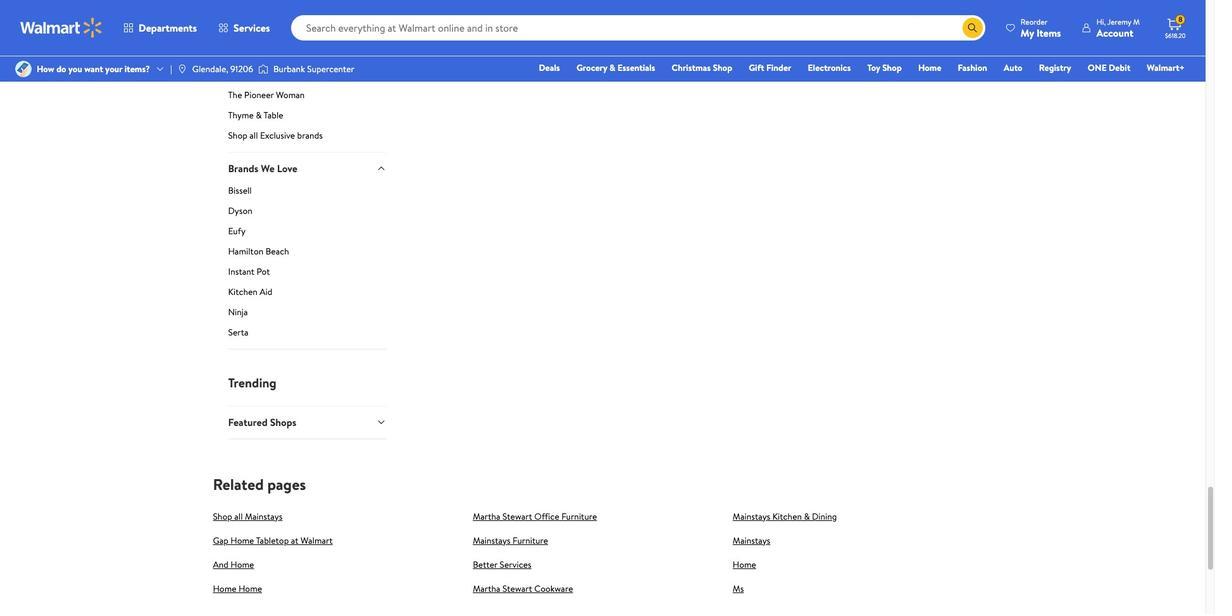 Task type: locate. For each thing, give the bounding box(es) containing it.
8 $618.20
[[1166, 14, 1186, 40]]

office
[[535, 510, 560, 523]]

gift finder
[[749, 61, 792, 74]]

sofia home by sofia vergara link
[[228, 48, 387, 66]]

hamilton beach
[[228, 245, 289, 258]]

ms
[[733, 582, 744, 595]]

toy
[[868, 61, 881, 74]]

all inside 'link'
[[250, 129, 258, 142]]

1 horizontal spatial my
[[1021, 26, 1035, 40]]

1 horizontal spatial all
[[250, 129, 258, 142]]

 image
[[15, 61, 32, 77], [258, 63, 268, 75], [177, 64, 187, 74]]

featured shops
[[228, 416, 297, 429]]

gap
[[213, 534, 229, 547]]

services
[[234, 21, 270, 35], [500, 558, 532, 571]]

fashion
[[958, 61, 988, 74]]

thyme & table
[[228, 109, 283, 122]]

martha stewart office furniture link
[[473, 510, 597, 523]]

home
[[249, 48, 273, 61], [919, 61, 942, 74], [244, 68, 268, 81], [231, 534, 254, 547], [231, 558, 254, 571], [733, 558, 757, 571], [213, 582, 237, 595], [239, 582, 262, 595]]

the home edit link
[[228, 68, 387, 86]]

mainstays link
[[733, 534, 771, 547]]

2 stewart from the top
[[503, 582, 532, 595]]

christmas
[[672, 61, 711, 74]]

ms link
[[733, 582, 744, 595]]

departments button
[[113, 13, 208, 43]]

furniture down martha stewart office furniture link
[[513, 534, 548, 547]]

all down related
[[234, 510, 243, 523]]

1 vertical spatial services
[[500, 558, 532, 571]]

0 vertical spatial stewart
[[503, 510, 532, 523]]

your
[[105, 63, 122, 75]]

stewart
[[503, 510, 532, 523], [503, 582, 532, 595]]

shop right toy
[[883, 61, 902, 74]]

mainstays down mainstays kitchen & dining
[[733, 534, 771, 547]]

 image for glendale, 91206
[[177, 64, 187, 74]]

furniture right "office"
[[562, 510, 597, 523]]

kitchen down instant
[[228, 286, 258, 298]]

texas
[[242, 8, 262, 20]]

ninja
[[228, 306, 248, 319]]

grocery & essentials
[[577, 61, 656, 74]]

1 vertical spatial all
[[234, 510, 243, 523]]

home up pioneer
[[244, 68, 268, 81]]

shop down thyme
[[228, 129, 247, 142]]

home link up the ms at right bottom
[[733, 558, 757, 571]]

martha down the 'better'
[[473, 582, 501, 595]]

 image for burbank supercenter
[[258, 63, 268, 75]]

walmart image
[[20, 18, 103, 38]]

do
[[56, 63, 66, 75]]

deals
[[539, 61, 560, 74]]

my inside my texas house link
[[228, 8, 240, 20]]

1 vertical spatial the
[[228, 89, 242, 101]]

2 sofia from the left
[[286, 48, 305, 61]]

shop right christmas
[[713, 61, 733, 74]]

pages
[[267, 473, 306, 495]]

mainstays up the 'better'
[[473, 534, 511, 547]]

kitchen
[[228, 286, 258, 298], [773, 510, 802, 523]]

0 vertical spatial kitchen
[[228, 286, 258, 298]]

shop up gap on the left bottom of the page
[[213, 510, 232, 523]]

2 horizontal spatial &
[[804, 510, 810, 523]]

 image right |
[[177, 64, 187, 74]]

1 vertical spatial martha
[[473, 582, 501, 595]]

tabletop
[[256, 534, 289, 547]]

my inside reorder my items
[[1021, 26, 1035, 40]]

stewart down better services
[[503, 582, 532, 595]]

Walmart Site-Wide search field
[[291, 15, 986, 41]]

reorder
[[1021, 16, 1048, 27]]

stewart up the mainstays furniture link
[[503, 510, 532, 523]]

my left items on the right top of page
[[1021, 26, 1035, 40]]

featured
[[228, 416, 268, 429]]

2 horizontal spatial  image
[[258, 63, 268, 75]]

better services
[[473, 558, 532, 571]]

& left dining
[[804, 510, 810, 523]]

& for essentials
[[610, 61, 616, 74]]

1 vertical spatial stewart
[[503, 582, 532, 595]]

shop all exclusive brands link
[[228, 129, 387, 152]]

stewart for cookware
[[503, 582, 532, 595]]

0 vertical spatial &
[[610, 61, 616, 74]]

supercenter
[[307, 63, 355, 75]]

shops
[[270, 416, 297, 429]]

0 horizontal spatial services
[[234, 21, 270, 35]]

auto
[[1004, 61, 1023, 74]]

0 vertical spatial the
[[228, 68, 242, 81]]

1 horizontal spatial sofia
[[286, 48, 305, 61]]

1 martha from the top
[[473, 510, 501, 523]]

1 horizontal spatial kitchen
[[773, 510, 802, 523]]

home right gap on the left bottom of the page
[[231, 534, 254, 547]]

jeremy
[[1108, 16, 1132, 27]]

0 vertical spatial martha
[[473, 510, 501, 523]]

kitchen aid link
[[228, 286, 387, 303]]

0 horizontal spatial sofia
[[228, 48, 247, 61]]

mainstays for mainstays link
[[733, 534, 771, 547]]

sofia up 91206
[[228, 48, 247, 61]]

the home edit
[[228, 68, 285, 81]]

1 horizontal spatial &
[[610, 61, 616, 74]]

1 horizontal spatial  image
[[177, 64, 187, 74]]

how
[[37, 63, 54, 75]]

2 the from the top
[[228, 89, 242, 101]]

my texas house link
[[228, 8, 387, 25]]

0 vertical spatial services
[[234, 21, 270, 35]]

0 horizontal spatial all
[[234, 510, 243, 523]]

0 vertical spatial all
[[250, 129, 258, 142]]

cookware
[[535, 582, 573, 595]]

0 horizontal spatial my
[[228, 8, 240, 20]]

1 vertical spatial &
[[256, 109, 262, 122]]

services down texas
[[234, 21, 270, 35]]

services inside dropdown button
[[234, 21, 270, 35]]

2 martha from the top
[[473, 582, 501, 595]]

sofia
[[228, 48, 247, 61], [286, 48, 305, 61]]

martha for martha stewart office furniture
[[473, 510, 501, 523]]

|
[[170, 63, 172, 75]]

 image for how do you want your items?
[[15, 61, 32, 77]]

Search search field
[[291, 15, 986, 41]]

services down the mainstays furniture link
[[500, 558, 532, 571]]

stewart for office
[[503, 510, 532, 523]]

want
[[84, 63, 103, 75]]

0 vertical spatial furniture
[[562, 510, 597, 523]]

home left by
[[249, 48, 273, 61]]

1 vertical spatial home link
[[733, 558, 757, 571]]

1 stewart from the top
[[503, 510, 532, 523]]

deals link
[[533, 61, 566, 75]]

0 horizontal spatial home link
[[733, 558, 757, 571]]

mainstays kitchen & dining link
[[733, 510, 837, 523]]

1 vertical spatial my
[[1021, 26, 1035, 40]]

1 horizontal spatial home link
[[913, 61, 948, 75]]

0 vertical spatial my
[[228, 8, 240, 20]]

sofia home by sofia vergara
[[228, 48, 337, 61]]

1 the from the top
[[228, 68, 242, 81]]

mainstays up mainstays link
[[733, 510, 771, 523]]

at
[[291, 534, 299, 547]]

eufy link
[[228, 225, 387, 243]]

all down thyme & table
[[250, 129, 258, 142]]

toy shop link
[[862, 61, 908, 75]]

my texas house
[[228, 8, 289, 20]]

related
[[213, 473, 264, 495]]

2 vertical spatial &
[[804, 510, 810, 523]]

you
[[68, 63, 82, 75]]

furniture
[[562, 510, 597, 523], [513, 534, 548, 547]]

& left table
[[256, 109, 262, 122]]

home left the fashion link
[[919, 61, 942, 74]]

shop
[[713, 61, 733, 74], [883, 61, 902, 74], [228, 129, 247, 142], [213, 510, 232, 523]]

home link left the fashion link
[[913, 61, 948, 75]]

sofia up burbank
[[286, 48, 305, 61]]

 image left edit
[[258, 63, 268, 75]]

0 horizontal spatial  image
[[15, 61, 32, 77]]

my left texas
[[228, 8, 240, 20]]

0 horizontal spatial &
[[256, 109, 262, 122]]

gap home tabletop at walmart link
[[213, 534, 333, 547]]

shop inside christmas shop link
[[713, 61, 733, 74]]

martha up the mainstays furniture link
[[473, 510, 501, 523]]

 image left how
[[15, 61, 32, 77]]

auto link
[[998, 61, 1029, 75]]

martha stewart cookware
[[473, 582, 573, 595]]

91206
[[230, 63, 253, 75]]

brands we love
[[228, 161, 298, 175]]

kitchen left dining
[[773, 510, 802, 523]]

0 horizontal spatial furniture
[[513, 534, 548, 547]]

& right grocery
[[610, 61, 616, 74]]

christmas shop link
[[666, 61, 738, 75]]

items?
[[125, 63, 150, 75]]



Task type: vqa. For each thing, say whether or not it's contained in the screenshot.
Services
yes



Task type: describe. For each thing, give the bounding box(es) containing it.
1 horizontal spatial services
[[500, 558, 532, 571]]

0 vertical spatial home link
[[913, 61, 948, 75]]

martha for martha stewart cookware
[[473, 582, 501, 595]]

home home
[[213, 582, 262, 595]]

home down and
[[213, 582, 237, 595]]

shop all exclusive brands
[[228, 129, 323, 142]]

kitchen aid
[[228, 286, 273, 298]]

shop inside 'toy shop' link
[[883, 61, 902, 74]]

finder
[[767, 61, 792, 74]]

featured shops button
[[228, 406, 387, 439]]

mainstays up tabletop
[[245, 510, 283, 523]]

hi,
[[1097, 16, 1106, 27]]

1 vertical spatial kitchen
[[773, 510, 802, 523]]

grocery & essentials link
[[571, 61, 661, 75]]

$618.20
[[1166, 31, 1186, 40]]

eufy
[[228, 225, 246, 238]]

walmart+ link
[[1142, 61, 1191, 75]]

love
[[277, 161, 298, 175]]

glendale,
[[192, 63, 228, 75]]

the for the home edit
[[228, 68, 242, 81]]

0 horizontal spatial kitchen
[[228, 286, 258, 298]]

mainstays kitchen & dining
[[733, 510, 837, 523]]

home up the ms at right bottom
[[733, 558, 757, 571]]

toy shop
[[868, 61, 902, 74]]

registry link
[[1034, 61, 1077, 75]]

dyson
[[228, 205, 252, 217]]

instant
[[228, 265, 255, 278]]

1 sofia from the left
[[228, 48, 247, 61]]

all for exclusive
[[250, 129, 258, 142]]

trending
[[228, 374, 277, 391]]

home down "and home" link
[[239, 582, 262, 595]]

mainstays furniture link
[[473, 534, 548, 547]]

ninja link
[[228, 306, 387, 324]]

mainstays for mainstays kitchen & dining
[[733, 510, 771, 523]]

one
[[1088, 61, 1107, 74]]

items
[[1037, 26, 1062, 40]]

grocery
[[577, 61, 608, 74]]

the pioneer woman link
[[228, 89, 387, 106]]

pot
[[257, 265, 270, 278]]

debit
[[1109, 61, 1131, 74]]

eye
[[255, 28, 269, 40]]

related pages
[[213, 473, 306, 495]]

brands
[[228, 161, 259, 175]]

1 horizontal spatial furniture
[[562, 510, 597, 523]]

edit
[[270, 68, 285, 81]]

hamilton
[[228, 245, 264, 258]]

queer eye link
[[228, 28, 387, 46]]

registry
[[1039, 61, 1072, 74]]

fashion link
[[953, 61, 993, 75]]

home right and
[[231, 558, 254, 571]]

vergara
[[307, 48, 337, 61]]

serta link
[[228, 326, 387, 349]]

martha stewart office furniture
[[473, 510, 597, 523]]

gift
[[749, 61, 765, 74]]

departments
[[139, 21, 197, 35]]

one debit link
[[1082, 61, 1137, 75]]

bissell
[[228, 184, 252, 197]]

bissell link
[[228, 184, 387, 202]]

shop all mainstays link
[[213, 510, 283, 523]]

and home
[[213, 558, 254, 571]]

burbank supercenter
[[274, 63, 355, 75]]

beach
[[266, 245, 289, 258]]

1 vertical spatial furniture
[[513, 534, 548, 547]]

essentials
[[618, 61, 656, 74]]

8
[[1179, 14, 1183, 25]]

gap home tabletop at walmart
[[213, 534, 333, 547]]

dining
[[812, 510, 837, 523]]

hamilton beach link
[[228, 245, 387, 263]]

thyme & table link
[[228, 109, 387, 127]]

electronics
[[808, 61, 851, 74]]

all for mainstays
[[234, 510, 243, 523]]

shop all mainstays
[[213, 510, 283, 523]]

thyme
[[228, 109, 254, 122]]

aid
[[260, 286, 273, 298]]

the for the pioneer woman
[[228, 89, 242, 101]]

the pioneer woman
[[228, 89, 305, 101]]

pioneer
[[244, 89, 274, 101]]

one debit
[[1088, 61, 1131, 74]]

hi, jeremy m account
[[1097, 16, 1140, 40]]

burbank
[[274, 63, 305, 75]]

reorder my items
[[1021, 16, 1062, 40]]

mainstays for mainstays furniture
[[473, 534, 511, 547]]

walmart+
[[1147, 61, 1185, 74]]

services button
[[208, 13, 281, 43]]

better
[[473, 558, 498, 571]]

how do you want your items?
[[37, 63, 150, 75]]

shop inside shop all exclusive brands 'link'
[[228, 129, 247, 142]]

search icon image
[[968, 23, 978, 33]]

we
[[261, 161, 275, 175]]

electronics link
[[803, 61, 857, 75]]

by
[[275, 48, 284, 61]]

& for table
[[256, 109, 262, 122]]

brands we love button
[[228, 152, 387, 184]]

home home link
[[213, 582, 262, 595]]

and home link
[[213, 558, 254, 571]]

m
[[1134, 16, 1140, 27]]



